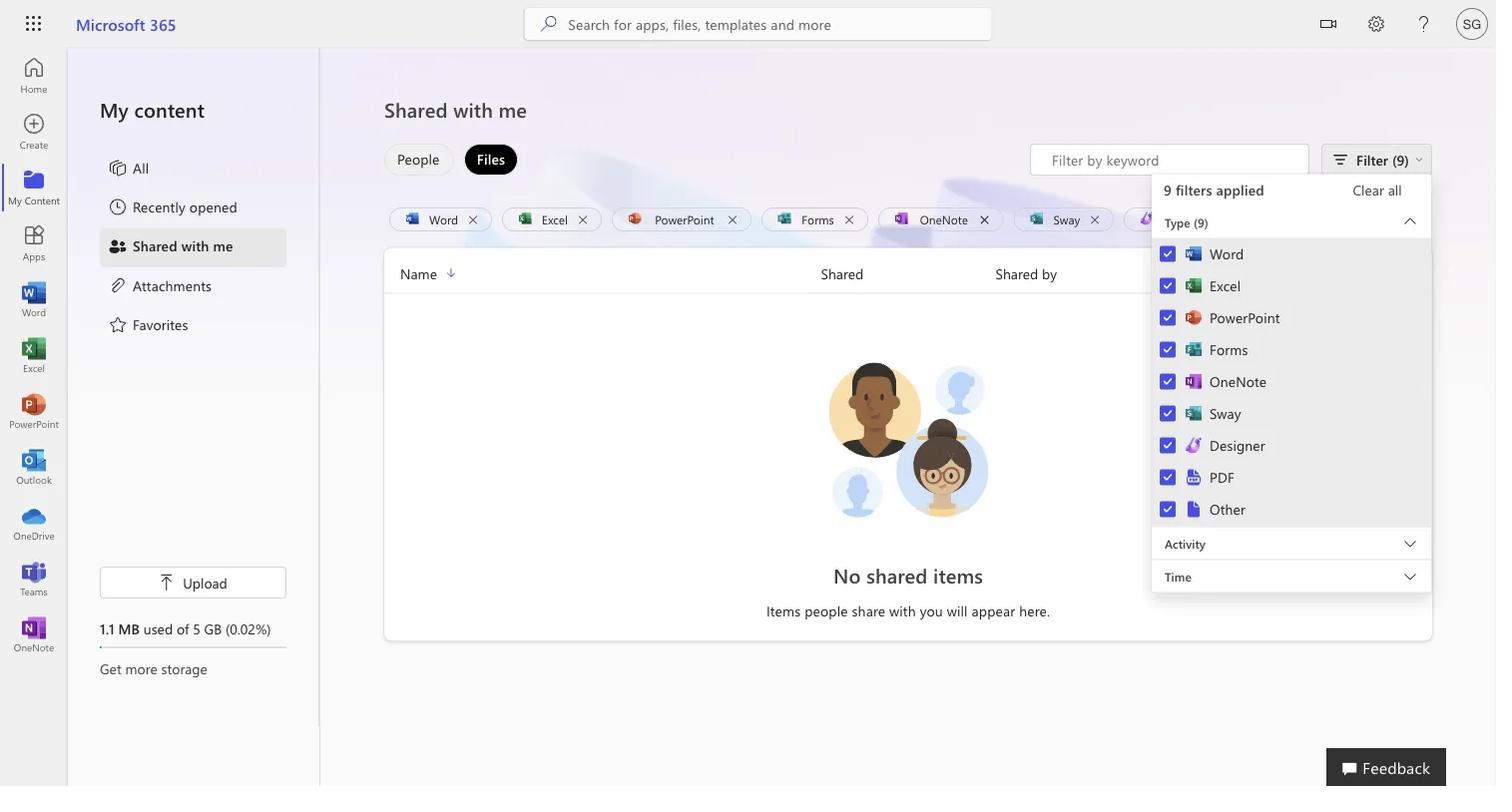 Task type: describe. For each thing, give the bounding box(es) containing it.
designer inside button
[[1166, 211, 1212, 227]]

get more storage
[[100, 659, 208, 678]]

opened
[[189, 197, 237, 216]]

designer inside checkbox item
[[1210, 436, 1265, 455]]

recently opened
[[133, 197, 237, 216]]

1.1 mb used of 5 gb (0.02%)
[[100, 619, 271, 638]]

menu containing word
[[1152, 238, 1431, 526]]

used
[[143, 619, 173, 638]]

5
[[193, 619, 200, 638]]

pdf
[[1210, 468, 1234, 487]]

time
[[1165, 568, 1191, 584]]

designer checkbox item
[[1152, 430, 1431, 462]]

Filter by keyword text field
[[1050, 150, 1299, 170]]

sway button
[[1014, 208, 1114, 232]]

recently
[[133, 197, 186, 216]]

activity for activity dropdown button
[[1165, 535, 1205, 551]]

microsoft 365 banner
[[0, 0, 1496, 51]]

create image
[[24, 122, 44, 142]]

get more storage button
[[100, 659, 286, 679]]

by
[[1042, 264, 1057, 282]]

powerpoint checkbox item
[[1152, 302, 1431, 334]]

type
[[1165, 214, 1190, 230]]

name button
[[384, 262, 821, 285]]

powerpoint inside 'checkbox item'
[[1210, 308, 1280, 327]]

excel inside the excel checkbox item
[[1210, 276, 1241, 295]]

 upload
[[159, 573, 227, 592]]

powerpoint image
[[24, 401, 44, 421]]

onenote inside button
[[920, 211, 968, 227]]

excel button
[[502, 208, 602, 232]]

of
[[177, 619, 189, 638]]

(9) for type
[[1194, 214, 1208, 230]]

powerpoint button
[[612, 208, 751, 232]]

favorites element
[[108, 314, 188, 338]]

favorites
[[133, 315, 188, 333]]

shared inside shared by button
[[996, 264, 1038, 282]]

people tab
[[379, 144, 459, 176]]


[[159, 575, 175, 591]]

forms inside checkbox item
[[1210, 340, 1248, 359]]

applied
[[1216, 181, 1264, 199]]

shared up people
[[384, 96, 448, 123]]

(0.02%)
[[226, 619, 271, 638]]

shared inside shared button
[[821, 264, 864, 282]]

onenote image
[[24, 625, 44, 645]]

will
[[947, 602, 968, 620]]

shared button
[[821, 262, 996, 285]]

other
[[1210, 500, 1246, 518]]

my
[[100, 96, 129, 123]]

activity button
[[1152, 527, 1431, 559]]

9 filters applied
[[1164, 181, 1264, 199]]

excel image
[[24, 345, 44, 365]]

shared by
[[996, 264, 1057, 282]]

items people share with you will appear here.
[[766, 602, 1050, 620]]

shared with me inside my content left pane navigation navigation
[[133, 237, 233, 255]]

word image
[[24, 289, 44, 309]]

filter
[[1356, 150, 1388, 169]]

365
[[150, 13, 176, 34]]

1 horizontal spatial shared with me
[[384, 96, 527, 123]]

attachments
[[133, 276, 212, 294]]

other checkbox item
[[1152, 493, 1431, 526]]

share
[[852, 602, 885, 620]]

sg button
[[1448, 0, 1496, 48]]

onedrive image
[[24, 513, 44, 533]]

my content
[[100, 96, 205, 123]]


[[1415, 156, 1423, 164]]

excel checkbox item
[[1152, 270, 1431, 302]]

shared
[[866, 562, 928, 588]]

storage
[[161, 659, 208, 678]]


[[1320, 16, 1336, 32]]

0 vertical spatial me
[[499, 96, 527, 123]]

sway inside button
[[1053, 211, 1080, 227]]

all
[[1388, 181, 1402, 199]]

activity, column 4 of 4 column header
[[1170, 262, 1432, 285]]

 button
[[1304, 0, 1352, 51]]

word checkbox item
[[1152, 238, 1431, 270]]

files tab
[[459, 144, 523, 176]]

Search box. Suggestions appear as you type. search field
[[568, 8, 991, 40]]

clear all button
[[1329, 174, 1425, 206]]

no
[[833, 562, 861, 588]]

home image
[[24, 66, 44, 86]]

outlook image
[[24, 457, 44, 477]]

with inside status
[[889, 602, 916, 620]]

all
[[133, 158, 149, 177]]



Task type: vqa. For each thing, say whether or not it's contained in the screenshot.
the Save files to the cloud image
no



Task type: locate. For each thing, give the bounding box(es) containing it.
me down opened
[[213, 237, 233, 255]]

name
[[400, 264, 437, 282]]

forms inside button
[[802, 211, 834, 227]]

gb
[[204, 619, 222, 638]]

time button
[[1152, 560, 1431, 592]]

powerpoint down the excel checkbox item
[[1210, 308, 1280, 327]]

upload
[[183, 573, 227, 592]]

sway up shared by button
[[1053, 211, 1080, 227]]

mb
[[118, 619, 140, 638]]

items
[[766, 602, 801, 620]]

(9) for filter
[[1392, 150, 1409, 169]]

0 horizontal spatial sway
[[1053, 211, 1080, 227]]

9
[[1164, 181, 1172, 199]]

1 horizontal spatial sway
[[1210, 404, 1241, 423]]

people
[[805, 602, 848, 620]]

designer
[[1166, 211, 1212, 227], [1210, 436, 1265, 455]]

type (9)
[[1165, 214, 1208, 230]]

2 vertical spatial with
[[889, 602, 916, 620]]

1 vertical spatial (9)
[[1194, 214, 1208, 230]]

tab list containing people
[[379, 144, 523, 176]]

my content left pane navigation navigation
[[68, 48, 319, 727]]

sway inside checkbox item
[[1210, 404, 1241, 423]]

1 vertical spatial powerpoint
[[1210, 308, 1280, 327]]

get
[[100, 659, 121, 678]]

1 horizontal spatial word
[[1210, 245, 1244, 263]]

0 vertical spatial word
[[429, 211, 458, 227]]

0 vertical spatial onenote
[[920, 211, 968, 227]]

sway checkbox item
[[1152, 398, 1431, 430]]

0 vertical spatial forms
[[802, 211, 834, 227]]

sway
[[1053, 211, 1080, 227], [1210, 404, 1241, 423]]

designer button
[[1124, 208, 1248, 232]]

people
[[397, 150, 440, 168]]

forms button
[[761, 208, 868, 232]]

0 horizontal spatial forms
[[802, 211, 834, 227]]

0 vertical spatial designer
[[1166, 211, 1212, 227]]

type (9) button
[[1152, 206, 1431, 238]]

0 horizontal spatial me
[[213, 237, 233, 255]]

activity up time
[[1165, 535, 1205, 551]]

shared
[[384, 96, 448, 123], [133, 237, 177, 255], [821, 264, 864, 282], [996, 264, 1038, 282]]

0 horizontal spatial powerpoint
[[655, 211, 714, 227]]

excel inside excel button
[[542, 211, 568, 227]]

status
[[1030, 144, 1310, 176]]

filters
[[1176, 181, 1212, 199]]

1 horizontal spatial menu
[[1152, 238, 1431, 526]]

1 vertical spatial sway
[[1210, 404, 1241, 423]]

0 vertical spatial with
[[453, 96, 493, 123]]

0 horizontal spatial with
[[181, 237, 209, 255]]

1 horizontal spatial excel
[[1210, 276, 1241, 295]]

items
[[933, 562, 983, 588]]

navigation
[[0, 48, 68, 663]]

microsoft 365
[[76, 13, 176, 34]]

menu inside my content left pane navigation navigation
[[100, 150, 286, 346]]

you
[[920, 602, 943, 620]]

shared by button
[[996, 262, 1170, 285]]

word inside button
[[429, 211, 458, 227]]

no shared items status
[[646, 561, 1170, 589]]

0 vertical spatial (9)
[[1392, 150, 1409, 169]]

none search field inside microsoft 365 banner
[[524, 8, 991, 40]]

activity inside dropdown button
[[1165, 535, 1205, 551]]

powerpoint inside button
[[655, 211, 714, 227]]

excel
[[542, 211, 568, 227], [1210, 276, 1241, 295]]

with inside menu
[[181, 237, 209, 255]]

0 horizontal spatial menu
[[100, 150, 286, 346]]

items people share with you will appear here. status
[[646, 601, 1170, 621]]

forms
[[802, 211, 834, 227], [1210, 340, 1248, 359]]

files
[[477, 150, 505, 168]]

tab list
[[379, 144, 523, 176]]

1 vertical spatial excel
[[1210, 276, 1241, 295]]

0 horizontal spatial excel
[[542, 211, 568, 227]]

2 horizontal spatial with
[[889, 602, 916, 620]]

shared with me
[[384, 96, 527, 123], [133, 237, 233, 255]]

0 vertical spatial shared with me
[[384, 96, 527, 123]]

1 vertical spatial word
[[1210, 245, 1244, 263]]

activity down type (9)
[[1170, 264, 1216, 282]]

designer up pdf on the bottom right
[[1210, 436, 1265, 455]]

0 horizontal spatial word
[[429, 211, 458, 227]]

word down designer button
[[1210, 245, 1244, 263]]

1 vertical spatial me
[[213, 237, 233, 255]]

feedback
[[1363, 757, 1430, 778]]

onenote button
[[878, 208, 1004, 232]]

word
[[429, 211, 458, 227], [1210, 245, 1244, 263]]

forms checkbox item
[[1152, 334, 1431, 366]]

apps image
[[24, 234, 44, 253]]

1 vertical spatial forms
[[1210, 340, 1248, 359]]

1 horizontal spatial powerpoint
[[1210, 308, 1280, 327]]

with up the files
[[453, 96, 493, 123]]

activity inside column header
[[1170, 264, 1216, 282]]

shared with me element
[[108, 236, 233, 260]]

clear all
[[1353, 181, 1402, 199]]

1 horizontal spatial me
[[499, 96, 527, 123]]

with down recently opened
[[181, 237, 209, 255]]

onenote down the forms checkbox item on the right of the page
[[1210, 372, 1267, 391]]

1 vertical spatial onenote
[[1210, 372, 1267, 391]]

me
[[499, 96, 527, 123], [213, 237, 233, 255]]

0 vertical spatial powerpoint
[[655, 211, 714, 227]]

0 vertical spatial excel
[[542, 211, 568, 227]]

clear
[[1353, 181, 1384, 199]]

filter (9) 
[[1356, 150, 1423, 169]]

onenote checkbox item
[[1152, 366, 1431, 398]]

microsoft
[[76, 13, 145, 34]]

activity
[[1170, 264, 1216, 282], [1165, 535, 1205, 551]]

shared down the recently
[[133, 237, 177, 255]]

all element
[[108, 158, 149, 181]]

menu containing all
[[100, 150, 286, 346]]

appear
[[972, 602, 1015, 620]]

menu
[[100, 150, 286, 346], [1152, 238, 1431, 526]]

onenote
[[920, 211, 968, 227], [1210, 372, 1267, 391]]

(9) left 
[[1392, 150, 1409, 169]]

me up the files
[[499, 96, 527, 123]]

powerpoint up name button
[[655, 211, 714, 227]]

sway up pdf on the bottom right
[[1210, 404, 1241, 423]]

1 vertical spatial designer
[[1210, 436, 1265, 455]]

recently opened element
[[108, 197, 237, 221]]

row
[[384, 262, 1432, 294]]

shared with me up the files
[[384, 96, 527, 123]]

word up the name
[[429, 211, 458, 227]]

(9)
[[1392, 150, 1409, 169], [1194, 214, 1208, 230]]

0 horizontal spatial shared with me
[[133, 237, 233, 255]]

word inside checkbox item
[[1210, 245, 1244, 263]]

pdf checkbox item
[[1152, 461, 1431, 494]]

1 horizontal spatial with
[[453, 96, 493, 123]]

activity for activity, column 4 of 4 column header
[[1170, 264, 1216, 282]]

1 vertical spatial with
[[181, 237, 209, 255]]

1 vertical spatial shared with me
[[133, 237, 233, 255]]

row containing name
[[384, 262, 1432, 294]]

1.1
[[100, 619, 114, 638]]

None search field
[[524, 8, 991, 40]]

feedback button
[[1327, 749, 1446, 786]]

0 vertical spatial activity
[[1170, 264, 1216, 282]]

onenote up shared button
[[920, 211, 968, 227]]

0 vertical spatial sway
[[1053, 211, 1080, 227]]

1 horizontal spatial (9)
[[1392, 150, 1409, 169]]

teams image
[[24, 569, 44, 589]]

(9) inside dropdown button
[[1194, 214, 1208, 230]]

(9) right type
[[1194, 214, 1208, 230]]

shared down forms button
[[821, 264, 864, 282]]

0 horizontal spatial onenote
[[920, 211, 968, 227]]

excel down word checkbox item
[[1210, 276, 1241, 295]]

with
[[453, 96, 493, 123], [181, 237, 209, 255], [889, 602, 916, 620]]

shared with me down recently opened element
[[133, 237, 233, 255]]

excel up name button
[[542, 211, 568, 227]]

no shared items
[[833, 562, 983, 588]]

content
[[134, 96, 205, 123]]

me inside menu
[[213, 237, 233, 255]]

shared inside shared with me element
[[133, 237, 177, 255]]

here.
[[1019, 602, 1050, 620]]

with left the you
[[889, 602, 916, 620]]

1 vertical spatial activity
[[1165, 535, 1205, 551]]

empty state icon image
[[818, 350, 998, 529]]

1 horizontal spatial onenote
[[1210, 372, 1267, 391]]

more
[[125, 659, 157, 678]]

1 horizontal spatial forms
[[1210, 340, 1248, 359]]

onenote inside checkbox item
[[1210, 372, 1267, 391]]

0 horizontal spatial (9)
[[1194, 214, 1208, 230]]

designer down 'filters'
[[1166, 211, 1212, 227]]

my content image
[[24, 178, 44, 198]]

attachments element
[[108, 275, 212, 299]]

powerpoint
[[655, 211, 714, 227], [1210, 308, 1280, 327]]

shared left the by
[[996, 264, 1038, 282]]

word button
[[389, 208, 492, 232]]

sg
[[1463, 16, 1481, 31]]



